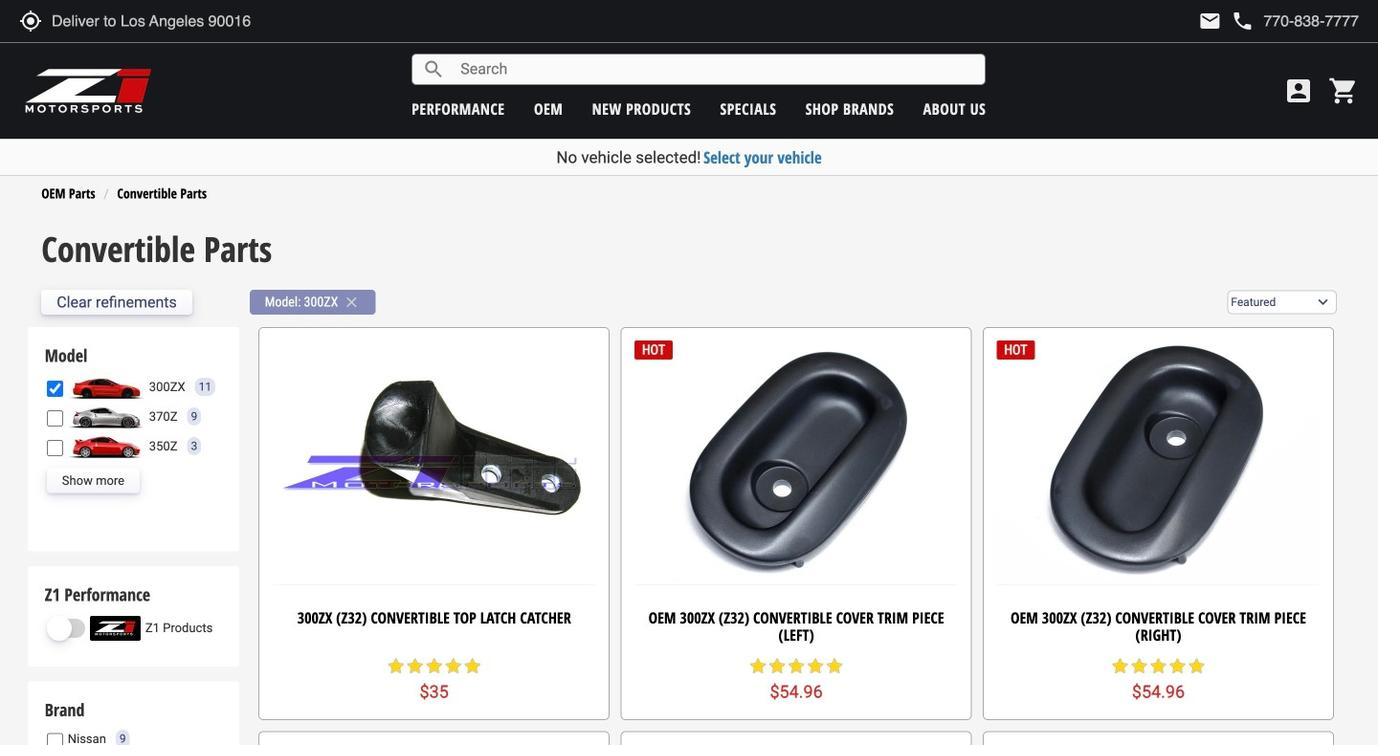 Task type: vqa. For each thing, say whether or not it's contained in the screenshot.
rear
no



Task type: locate. For each thing, give the bounding box(es) containing it.
nissan 370z z34 2009 2010 2011 2012 2013 2014 2015 2016 2017 2018 2019 3.7l vq37vhr vhr nismo z1 motorsports image
[[68, 405, 144, 430]]

nissan 350z z33 2003 2004 2005 2006 2007 2008 2009 vq35de 3.5l revup rev up vq35hr nismo z1 motorsports image
[[68, 434, 144, 459]]

None checkbox
[[47, 441, 63, 457]]

nissan 300zx z32 1990 1991 1992 1993 1994 1995 1996 vg30dett vg30de twin turbo non turbo z1 motorsports image
[[68, 375, 144, 400]]

Search search field
[[445, 55, 986, 84]]

None checkbox
[[47, 381, 63, 397], [47, 411, 63, 427], [47, 734, 63, 746], [47, 381, 63, 397], [47, 411, 63, 427], [47, 734, 63, 746]]



Task type: describe. For each thing, give the bounding box(es) containing it.
z1 motorsports logo image
[[24, 67, 153, 115]]



